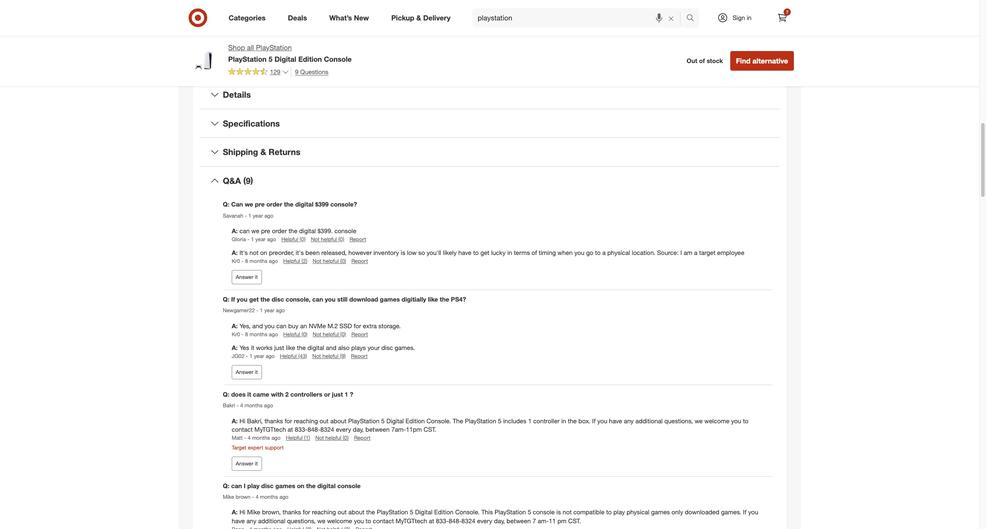 Task type: describe. For each thing, give the bounding box(es) containing it.
digital inside q: can we pre order the digital $399 console? savanah - 1 year ago
[[295, 201, 313, 208]]

out of stock
[[687, 57, 723, 65]]

if inside hi mike brown, thanks for reaching out about the playstation 5 digital edition console.    this playstation 5 console is not compatible to play physical games only downloaded games.    if you have any additional questions, we welcome you to contact mytgttech at 833-848-8324 every day, between 7 am-11 pm cst.
[[743, 509, 747, 517]]

& for shipping
[[260, 147, 266, 157]]

& for pickup
[[416, 13, 421, 22]]

buy
[[288, 322, 299, 330]]

answer it button for yes
[[232, 366, 262, 380]]

- down it's
[[242, 258, 244, 265]]

1 right gloria
[[251, 236, 254, 243]]

129 link
[[228, 67, 289, 78]]

6 a: from the top
[[232, 509, 239, 517]]

cst. inside hi mike brown, thanks for reaching out about the playstation 5 digital edition console.    this playstation 5 console is not compatible to play physical games only downloaded games.    if you have any additional questions, we welcome you to contact mytgttech at 833-848-8324 every day, between 7 am-11 pm cst.
[[568, 518, 581, 525]]

bakri,
[[247, 417, 263, 425]]

report button for and
[[351, 353, 368, 360]]

pickup & delivery link
[[384, 8, 462, 28]]

console inside hi mike brown, thanks for reaching out about the playstation 5 digital edition console.    this playstation 5 console is not compatible to play physical games only downloaded games.    if you have any additional questions, we welcome you to contact mytgttech at 833-848-8324 every day, between 7 am-11 pm cst.
[[533, 509, 555, 517]]

we inside hi mike brown, thanks for reaching out about the playstation 5 digital edition console.    this playstation 5 console is not compatible to play physical games only downloaded games.    if you have any additional questions, we welcome you to contact mytgttech at 833-848-8324 every day, between 7 am-11 pm cst.
[[317, 518, 325, 525]]

1 inside q: can we pre order the digital $399 console? savanah - 1 year ago
[[248, 212, 251, 219]]

ssd
[[340, 322, 352, 330]]

$399.
[[318, 227, 333, 235]]

still
[[337, 296, 348, 303]]

not helpful  (0) button for released,
[[313, 257, 346, 265]]

can inside q: if you get the disc console, can you still download games digitially like the ps4? newgamer22 - 1 year ago
[[312, 296, 323, 303]]

helpful  (43)
[[280, 353, 307, 360]]

it's
[[239, 249, 248, 257]]

q: for q: can i play disc games on the digital console
[[223, 483, 229, 490]]

not helpful  (0) right (1)
[[315, 435, 349, 442]]

so
[[418, 249, 425, 257]]

q: can we pre order the digital $399 console? savanah - 1 year ago
[[223, 201, 357, 219]]

matt
[[232, 435, 243, 442]]

it for pre
[[255, 274, 258, 281]]

helpful for the
[[281, 236, 298, 243]]

(0) up released,
[[338, 236, 344, 243]]

questions, inside hi mike brown, thanks for reaching out about the playstation 5 digital edition console.    this playstation 5 console is not compatible to play physical games only downloaded games.    if you have any additional questions, we welcome you to contact mytgttech at 833-848-8324 every day, between 7 am-11 pm cst.
[[287, 518, 316, 525]]

cst. inside hi bakri, thanks for reaching out about playstation 5 digital edition console.     the playstation 5 includes 1 controller in the box.    if you have any additional questions, we welcome you to contact mytgttech at 833-848-8324 every day, between 7am-11pm cst.
[[424, 426, 436, 434]]

3 answer from the top
[[236, 461, 253, 467]]

download
[[349, 296, 378, 303]]

mytgttech inside hi bakri, thanks for reaching out about playstation 5 digital edition console.     the playstation 5 includes 1 controller in the box.    if you have any additional questions, we welcome you to contact mytgttech at 833-848-8324 every day, between 7am-11pm cst.
[[254, 426, 286, 434]]

show
[[302, 18, 320, 27]]

shop
[[228, 43, 245, 52]]

q: for q: if you get the disc console, can you still download games digitially like the ps4?
[[223, 296, 229, 303]]

ago down works
[[266, 353, 275, 360]]

0 horizontal spatial in
[[507, 249, 512, 257]]

helpful inside helpful  (1) button
[[286, 435, 303, 442]]

year inside q: if you get the disc console, can you still download games digitially like the ps4? newgamer22 - 1 year ago
[[264, 308, 274, 314]]

kr0 - 8 months ago for not
[[232, 258, 278, 265]]

for inside hi mike brown, thanks for reaching out about the playstation 5 digital edition console.    this playstation 5 console is not compatible to play physical games only downloaded games.    if you have any additional questions, we welcome you to contact mytgttech at 833-848-8324 every day, between 7 am-11 pm cst.
[[303, 509, 310, 517]]

report for and
[[351, 353, 368, 360]]

kr0 for yes,
[[232, 331, 240, 338]]

hi bakri, thanks for reaching out about playstation 5 digital edition console.     the playstation 5 includes 1 controller in the box.    if you have any additional questions, we welcome you to contact mytgttech at 833-848-8324 every day, between 7am-11pm cst.
[[232, 417, 749, 434]]

games. inside hi mike brown, thanks for reaching out about the playstation 5 digital edition console.    this playstation 5 console is not compatible to play physical games only downloaded games.    if you have any additional questions, we welcome you to contact mytgttech at 833-848-8324 every day, between 7 am-11 pm cst.
[[721, 509, 741, 517]]

day, inside hi mike brown, thanks for reaching out about the playstation 5 digital edition console.    this playstation 5 console is not compatible to play physical games only downloaded games.    if you have any additional questions, we welcome you to contact mytgttech at 833-848-8324 every day, between 7 am-11 pm cst.
[[494, 518, 505, 525]]

848- inside hi bakri, thanks for reaching out about playstation 5 digital edition console.     the playstation 5 includes 1 controller in the box.    if you have any additional questions, we welcome you to contact mytgttech at 833-848-8324 every day, between 7am-11pm cst.
[[308, 426, 320, 434]]

games inside q: can i play disc games on the digital console mike brown - 4 months ago
[[275, 483, 295, 490]]

ago inside q: can we pre order the digital $399 console? savanah - 1 year ago
[[264, 212, 273, 219]]

1 inside hi bakri, thanks for reaching out about playstation 5 digital edition console.     the playstation 5 includes 1 controller in the box.    if you have any additional questions, we welcome you to contact mytgttech at 833-848-8324 every day, between 7am-11pm cst.
[[528, 417, 532, 425]]

1 horizontal spatial have
[[458, 249, 472, 257]]

ago inside the q: does it came with 2 controllers or just 1 ? bakri - 4 months ago
[[264, 403, 273, 409]]

welcome inside hi mike brown, thanks for reaching out about the playstation 5 digital edition console.    this playstation 5 console is not compatible to play physical games only downloaded games.    if you have any additional questions, we welcome you to contact mytgttech at 833-848-8324 every day, between 7 am-11 pm cst.
[[327, 518, 352, 525]]

months inside q: can i play disc games on the digital console mike brown - 4 months ago
[[260, 494, 278, 501]]

8 for yes,
[[245, 331, 248, 338]]

extra
[[363, 322, 377, 330]]

plays
[[351, 344, 366, 352]]

q: if you get the disc console, can you still download games digitially like the ps4? newgamer22 - 1 year ago
[[223, 296, 466, 314]]

7am-
[[391, 426, 406, 434]]

$399
[[315, 201, 329, 208]]

11
[[549, 518, 556, 525]]

0 horizontal spatial games.
[[395, 344, 415, 352]]

ago up preorder,
[[267, 236, 276, 243]]

games inside hi mike brown, thanks for reaching out about the playstation 5 digital edition console.    this playstation 5 console is not compatible to play physical games only downloaded games.    if you have any additional questions, we welcome you to contact mytgttech at 833-848-8324 every day, between 7 am-11 pm cst.
[[651, 509, 670, 517]]

sign in link
[[710, 8, 766, 28]]

7 inside hi mike brown, thanks for reaching out about the playstation 5 digital edition console.    this playstation 5 console is not compatible to play physical games only downloaded games.    if you have any additional questions, we welcome you to contact mytgttech at 833-848-8324 every day, between 7 am-11 pm cst.
[[533, 518, 536, 525]]

helpful  (1)
[[286, 435, 310, 442]]

1 right jg02
[[250, 353, 253, 360]]

year down works
[[254, 353, 264, 360]]

a: for it's not on preorder, it's been released, however inventory is low so you'll likely have to get lucky in terms of timing when you go to a physical location. source: i am a target employee
[[232, 249, 238, 257]]

in inside sign in link
[[747, 14, 752, 21]]

this
[[481, 509, 493, 517]]

on inside q: can i play disc games on the digital console mike brown - 4 months ago
[[297, 483, 304, 490]]

kr0 - 8 months ago for and
[[232, 331, 278, 338]]

expert
[[248, 445, 263, 451]]

yes,
[[239, 322, 251, 330]]

only
[[672, 509, 683, 517]]

out
[[687, 57, 697, 65]]

day, inside hi bakri, thanks for reaching out about playstation 5 digital edition console.     the playstation 5 includes 1 controller in the box.    if you have any additional questions, we welcome you to contact mytgttech at 833-848-8324 every day, between 7am-11pm cst.
[[353, 426, 364, 434]]

- inside q: if you get the disc console, can you still download games digitially like the ps4? newgamer22 - 1 year ago
[[256, 308, 258, 314]]

can inside q: can i play disc games on the digital console mike brown - 4 months ago
[[231, 483, 242, 490]]

gloria - 1 year ago
[[232, 236, 276, 243]]

helpful for buy
[[283, 331, 300, 338]]

location.
[[632, 249, 655, 257]]

(0) right (1)
[[343, 435, 349, 442]]

not helpful  (0) for released,
[[313, 258, 346, 265]]

- right gloria
[[247, 236, 250, 243]]

1 inside q: if you get the disc console, can you still download games digitially like the ps4? newgamer22 - 1 year ago
[[260, 308, 263, 314]]

- right matt on the bottom
[[244, 435, 246, 442]]

compatible
[[573, 509, 605, 517]]

any inside hi bakri, thanks for reaching out about playstation 5 digital edition console.     the playstation 5 includes 1 controller in the box.    if you have any additional questions, we welcome you to contact mytgttech at 833-848-8324 every day, between 7am-11pm cst.
[[624, 417, 634, 425]]

edition inside hi bakri, thanks for reaching out about playstation 5 digital edition console.     the playstation 5 includes 1 controller in the box.    if you have any additional questions, we welcome you to contact mytgttech at 833-848-8324 every day, between 7am-11pm cst.
[[406, 417, 425, 425]]

0 vertical spatial console
[[334, 227, 356, 235]]

every inside hi mike brown, thanks for reaching out about the playstation 5 digital edition console.    this playstation 5 console is not compatible to play physical games only downloaded games.    if you have any additional questions, we welcome you to contact mytgttech at 833-848-8324 every day, between 7 am-11 pm cst.
[[477, 518, 492, 525]]

digital inside hi bakri, thanks for reaching out about playstation 5 digital edition console.     the playstation 5 includes 1 controller in the box.    if you have any additional questions, we welcome you to contact mytgttech at 833-848-8324 every day, between 7am-11pm cst.
[[386, 417, 404, 425]]

stock
[[707, 57, 723, 65]]

what's new link
[[322, 8, 380, 28]]

it right yes
[[251, 344, 254, 352]]

helpful  (0) for the
[[281, 236, 306, 243]]

deals link
[[280, 8, 318, 28]]

helpful for $399.
[[321, 236, 337, 243]]

not helpful  (9)
[[312, 353, 346, 360]]

1 vertical spatial disc
[[381, 344, 393, 352]]

target
[[232, 445, 246, 451]]

any inside hi mike brown, thanks for reaching out about the playstation 5 digital edition console.    this playstation 5 console is not compatible to play physical games only downloaded games.    if you have any additional questions, we welcome you to contact mytgttech at 833-848-8324 every day, between 7 am-11 pm cst.
[[247, 518, 256, 525]]

1 vertical spatial and
[[326, 344, 336, 352]]

brown,
[[262, 509, 281, 517]]

(1)
[[304, 435, 310, 442]]

with affirm
[[518, 4, 549, 12]]

pre for can
[[255, 201, 265, 208]]

year right gloria
[[255, 236, 266, 243]]

i inside q: can i play disc games on the digital console mike brown - 4 months ago
[[244, 483, 246, 490]]

affirm
[[532, 4, 549, 12]]

ago up 'support'
[[272, 435, 281, 442]]

m.2
[[328, 322, 338, 330]]

months for helpful  (2)
[[250, 258, 267, 265]]

0 vertical spatial of
[[699, 57, 705, 65]]

can up gloria
[[239, 227, 250, 235]]

not helpful  (0) button for $399.
[[311, 236, 344, 243]]

at inside hi mike brown, thanks for reaching out about the playstation 5 digital edition console.    this playstation 5 console is not compatible to play physical games only downloaded games.    if you have any additional questions, we welcome you to contact mytgttech at 833-848-8324 every day, between 7 am-11 pm cst.
[[429, 518, 434, 525]]

q&a
[[223, 176, 241, 186]]

5 a: from the top
[[232, 417, 239, 425]]

the inside hi bakri, thanks for reaching out about playstation 5 digital edition console.     the playstation 5 includes 1 controller in the box.    if you have any additional questions, we welcome you to contact mytgttech at 833-848-8324 every day, between 7am-11pm cst.
[[568, 417, 577, 425]]

hi for bakri,
[[239, 417, 245, 425]]

if inside q: if you get the disc console, can you still download games digitially like the ps4? newgamer22 - 1 year ago
[[231, 296, 235, 303]]

the inside q: can i play disc games on the digital console mike brown - 4 months ago
[[306, 483, 316, 490]]

all
[[247, 43, 254, 52]]

disc inside q: can i play disc games on the digital console mike brown - 4 months ago
[[261, 483, 274, 490]]

report for m.2
[[351, 331, 368, 338]]

9
[[295, 68, 299, 76]]

report button for however
[[351, 257, 368, 265]]

console
[[324, 55, 352, 64]]

get inside q: if you get the disc console, can you still download games digitially like the ps4? newgamer22 - 1 year ago
[[249, 296, 259, 303]]

ps4?
[[451, 296, 466, 303]]

(0) down the ssd
[[340, 331, 346, 338]]

8324 inside hi mike brown, thanks for reaching out about the playstation 5 digital edition console.    this playstation 5 console is not compatible to play physical games only downloaded games.    if you have any additional questions, we welcome you to contact mytgttech at 833-848-8324 every day, between 7 am-11 pm cst.
[[462, 518, 475, 525]]

console. inside hi mike brown, thanks for reaching out about the playstation 5 digital edition console.    this playstation 5 console is not compatible to play physical games only downloaded games.    if you have any additional questions, we welcome you to contact mytgttech at 833-848-8324 every day, between 7 am-11 pm cst.
[[455, 509, 480, 517]]

shop all playstation playstation 5 digital edition console
[[228, 43, 352, 64]]

year inside q: can we pre order the digital $399 console? savanah - 1 year ago
[[253, 212, 263, 219]]

0 vertical spatial just
[[274, 344, 284, 352]]

not inside hi mike brown, thanks for reaching out about the playstation 5 digital edition console.    this playstation 5 console is not compatible to play physical games only downloaded games.    if you have any additional questions, we welcome you to contact mytgttech at 833-848-8324 every day, between 7 am-11 pm cst.
[[563, 509, 572, 517]]

0 vertical spatial physical
[[607, 249, 630, 257]]

answer for yes
[[236, 369, 253, 376]]

report for however
[[351, 258, 368, 265]]

0 vertical spatial not
[[250, 249, 259, 257]]

box.
[[579, 417, 590, 425]]

helpful for released,
[[323, 258, 339, 265]]

alternative
[[753, 56, 788, 65]]

preorder,
[[269, 249, 294, 257]]

the inside q: can we pre order the digital $399 console? savanah - 1 year ago
[[284, 201, 293, 208]]

not helpful  (0) button right (1)
[[315, 435, 349, 442]]

contact inside hi mike brown, thanks for reaching out about the playstation 5 digital edition console.    this playstation 5 console is not compatible to play physical games only downloaded games.    if you have any additional questions, we welcome you to contact mytgttech at 833-848-8324 every day, between 7 am-11 pm cst.
[[373, 518, 394, 525]]

(0) down an on the left bottom of the page
[[302, 331, 307, 338]]

ago inside q: can i play disc games on the digital console mike brown - 4 months ago
[[279, 494, 288, 501]]

1 vertical spatial like
[[286, 344, 295, 352]]

can left buy at the bottom left of the page
[[276, 322, 286, 330]]

controller
[[533, 417, 560, 425]]

includes
[[503, 417, 526, 425]]

the inside hi mike brown, thanks for reaching out about the playstation 5 digital edition console.    this playstation 5 console is not compatible to play physical games only downloaded games.    if you have any additional questions, we welcome you to contact mytgttech at 833-848-8324 every day, between 7 am-11 pm cst.
[[366, 509, 375, 517]]

a: it's not on preorder, it's been released, however inventory is low so you'll likely have to get lucky in terms of timing when you go to a physical location. source: i am a target employee
[[232, 249, 744, 257]]

what's
[[329, 13, 352, 22]]

3 answer it from the top
[[236, 461, 258, 467]]

contact inside hi bakri, thanks for reaching out about playstation 5 digital edition console.     the playstation 5 includes 1 controller in the box.    if you have any additional questions, we welcome you to contact mytgttech at 833-848-8324 every day, between 7am-11pm cst.
[[232, 426, 253, 434]]

helpful  (0) button for buy
[[283, 331, 307, 338]]

0 horizontal spatial and
[[252, 322, 263, 330]]

answer it for it's
[[236, 274, 258, 281]]

ago down preorder,
[[269, 258, 278, 265]]

can
[[231, 201, 243, 208]]

in inside hi bakri, thanks for reaching out about playstation 5 digital edition console.     the playstation 5 includes 1 controller in the box.    if you have any additional questions, we welcome you to contact mytgttech at 833-848-8324 every day, between 7am-11pm cst.
[[561, 417, 566, 425]]

1 a from the left
[[602, 249, 606, 257]]

pre for can
[[261, 227, 270, 235]]

show more images button
[[296, 13, 369, 32]]

savanah
[[223, 212, 243, 219]]

9 questions link
[[291, 67, 328, 77]]

support
[[265, 445, 284, 451]]

likely
[[443, 249, 457, 257]]

target
[[699, 249, 716, 257]]

physical inside hi mike brown, thanks for reaching out about the playstation 5 digital edition console.    this playstation 5 console is not compatible to play physical games only downloaded games.    if you have any additional questions, we welcome you to contact mytgttech at 833-848-8324 every day, between 7 am-11 pm cst.
[[627, 509, 649, 517]]

7 link
[[773, 8, 792, 28]]

hi mike brown, thanks for reaching out about the playstation 5 digital edition console.    this playstation 5 console is not compatible to play physical games only downloaded games.    if you have any additional questions, we welcome you to contact mytgttech at 833-848-8324 every day, between 7 am-11 pm cst.
[[232, 509, 758, 525]]

edition inside hi mike brown, thanks for reaching out about the playstation 5 digital edition console.    this playstation 5 console is not compatible to play physical games only downloaded games.    if you have any additional questions, we welcome you to contact mytgttech at 833-848-8324 every day, between 7 am-11 pm cst.
[[434, 509, 453, 517]]

matt - 4 months ago
[[232, 435, 281, 442]]

like inside q: if you get the disc console, can you still download games digitially like the ps4? newgamer22 - 1 year ago
[[428, 296, 438, 303]]

thanks inside hi bakri, thanks for reaching out about playstation 5 digital edition console.     the playstation 5 includes 1 controller in the box.    if you have any additional questions, we welcome you to contact mytgttech at 833-848-8324 every day, between 7am-11pm cst.
[[265, 417, 283, 425]]

jg02
[[232, 353, 245, 360]]

search
[[682, 14, 704, 23]]

have inside hi mike brown, thanks for reaching out about the playstation 5 digital edition console.    this playstation 5 console is not compatible to play physical games only downloaded games.    if you have any additional questions, we welcome you to contact mytgttech at 833-848-8324 every day, between 7 am-11 pm cst.
[[232, 518, 245, 525]]

ago up works
[[269, 331, 278, 338]]

it for came
[[255, 461, 258, 467]]

about inside hi mike brown, thanks for reaching out about the playstation 5 digital edition console.    this playstation 5 console is not compatible to play physical games only downloaded games.    if you have any additional questions, we welcome you to contact mytgttech at 833-848-8324 every day, between 7 am-11 pm cst.
[[348, 509, 365, 517]]

a: yes, and you can buy an nvme m.2 ssd for extra storage.
[[232, 322, 401, 330]]

have inside hi bakri, thanks for reaching out about playstation 5 digital edition console.     the playstation 5 includes 1 controller in the box.    if you have any additional questions, we welcome you to contact mytgttech at 833-848-8324 every day, between 7am-11pm cst.
[[609, 417, 622, 425]]

additional inside hi bakri, thanks for reaching out about playstation 5 digital edition console.     the playstation 5 includes 1 controller in the box.    if you have any additional questions, we welcome you to contact mytgttech at 833-848-8324 every day, between 7am-11pm cst.
[[635, 417, 663, 425]]

find alternative
[[736, 56, 788, 65]]

questions, inside hi bakri, thanks for reaching out about playstation 5 digital edition console.     the playstation 5 includes 1 controller in the box.    if you have any additional questions, we welcome you to contact mytgttech at 833-848-8324 every day, between 7am-11pm cst.
[[664, 417, 693, 425]]

terms
[[514, 249, 530, 257]]

0 vertical spatial get
[[480, 249, 489, 257]]

delivery
[[423, 13, 451, 22]]

833- inside hi mike brown, thanks for reaching out about the playstation 5 digital edition console.    this playstation 5 console is not compatible to play physical games only downloaded games.    if you have any additional questions, we welcome you to contact mytgttech at 833-848-8324 every day, between 7 am-11 pm cst.
[[436, 518, 449, 525]]

1 horizontal spatial i
[[680, 249, 682, 257]]

- down "yes,"
[[242, 331, 244, 338]]



Task type: vqa. For each thing, say whether or not it's contained in the screenshot.
PRE
yes



Task type: locate. For each thing, give the bounding box(es) containing it.
4 for i
[[256, 494, 259, 501]]

or
[[324, 391, 330, 398]]

not helpful  (0) down the $399.
[[311, 236, 344, 243]]

digital inside hi mike brown, thanks for reaching out about the playstation 5 digital edition console.    this playstation 5 console is not compatible to play physical games only downloaded games.    if you have any additional questions, we welcome you to contact mytgttech at 833-848-8324 every day, between 7 am-11 pm cst.
[[415, 509, 432, 517]]

out inside hi bakri, thanks for reaching out about playstation 5 digital edition console.     the playstation 5 includes 1 controller in the box.    if you have any additional questions, we welcome you to contact mytgttech at 833-848-8324 every day, between 7am-11pm cst.
[[320, 417, 329, 425]]

0 vertical spatial and
[[252, 322, 263, 330]]

mike inside hi mike brown, thanks for reaching out about the playstation 5 digital edition console.    this playstation 5 console is not compatible to play physical games only downloaded games.    if you have any additional questions, we welcome you to contact mytgttech at 833-848-8324 every day, between 7 am-11 pm cst.
[[247, 509, 260, 517]]

1 vertical spatial just
[[332, 391, 343, 398]]

0 vertical spatial for
[[354, 322, 361, 330]]

not helpful  (0) button down m.2 at left bottom
[[313, 331, 346, 338]]

games left only
[[651, 509, 670, 517]]

a: down bakri
[[232, 417, 239, 425]]

nvme
[[309, 322, 326, 330]]

0 vertical spatial reaching
[[294, 417, 318, 425]]

2 horizontal spatial 4
[[256, 494, 259, 501]]

1 vertical spatial answer
[[236, 369, 253, 376]]

edition up 11pm
[[406, 417, 425, 425]]

1 horizontal spatial mike
[[247, 509, 260, 517]]

categories
[[229, 13, 266, 22]]

0 vertical spatial play
[[247, 483, 260, 490]]

months up works
[[250, 331, 267, 338]]

1 right includes at bottom
[[528, 417, 532, 425]]

0 vertical spatial i
[[680, 249, 682, 257]]

out inside hi mike brown, thanks for reaching out about the playstation 5 digital edition console.    this playstation 5 console is not compatible to play physical games only downloaded games.    if you have any additional questions, we welcome you to contact mytgttech at 833-848-8324 every day, between 7 am-11 pm cst.
[[338, 509, 347, 517]]

helpful  (0) button for the
[[281, 236, 306, 243]]

mytgttech
[[254, 426, 286, 434], [396, 518, 427, 525]]

additional inside hi mike brown, thanks for reaching out about the playstation 5 digital edition console.    this playstation 5 console is not compatible to play physical games only downloaded games.    if you have any additional questions, we welcome you to contact mytgttech at 833-848-8324 every day, between 7 am-11 pm cst.
[[258, 518, 285, 525]]

0 horizontal spatial (9)
[[243, 176, 253, 186]]

0 vertical spatial 8
[[245, 258, 248, 265]]

0 vertical spatial welcome
[[705, 417, 730, 425]]

ago down came on the bottom left of page
[[264, 403, 273, 409]]

0 vertical spatial answer
[[236, 274, 253, 281]]

between inside hi bakri, thanks for reaching out about playstation 5 digital edition console.     the playstation 5 includes 1 controller in the box.    if you have any additional questions, we welcome you to contact mytgttech at 833-848-8324 every day, between 7am-11pm cst.
[[366, 426, 390, 434]]

helpful down a: can we pre order the digital $399. console
[[281, 236, 298, 243]]

2 horizontal spatial digital
[[415, 509, 432, 517]]

however
[[348, 249, 372, 257]]

for up helpful  (1)
[[285, 417, 292, 425]]

0 vertical spatial mike
[[223, 494, 234, 501]]

1 horizontal spatial console.
[[455, 509, 480, 517]]

new
[[354, 13, 369, 22]]

it down expert
[[255, 461, 258, 467]]

answer down jg02
[[236, 369, 253, 376]]

sign in
[[733, 14, 752, 21]]

year right newgamer22
[[264, 308, 274, 314]]

hi
[[239, 417, 245, 425], [239, 509, 245, 517]]

of
[[699, 57, 705, 65], [532, 249, 537, 257]]

1 horizontal spatial is
[[557, 509, 561, 517]]

helpful right (1)
[[325, 435, 341, 442]]

returns
[[269, 147, 300, 157]]

0 vertical spatial games
[[380, 296, 400, 303]]

1 horizontal spatial additional
[[635, 417, 663, 425]]

0 horizontal spatial every
[[336, 426, 351, 434]]

?
[[350, 391, 353, 398]]

with
[[518, 4, 531, 12]]

thanks right bakri,
[[265, 417, 283, 425]]

q: for q: does it came with 2 controllers or just 1 ?
[[223, 391, 229, 398]]

7
[[786, 9, 789, 15], [533, 518, 536, 525]]

order up preorder,
[[272, 227, 287, 235]]

is left low
[[401, 249, 405, 257]]

- inside q: can we pre order the digital $399 console? savanah - 1 year ago
[[245, 212, 247, 219]]

an
[[300, 322, 307, 330]]

games inside q: if you get the disc console, can you still download games digitially like the ps4? newgamer22 - 1 year ago
[[380, 296, 400, 303]]

months inside the q: does it came with 2 controllers or just 1 ? bakri - 4 months ago
[[245, 403, 263, 409]]

helpful down buy at the bottom left of the page
[[283, 331, 300, 338]]

1 vertical spatial 848-
[[449, 518, 462, 525]]

3 answer it button from the top
[[232, 457, 262, 471]]

image of playstation 5 digital edition console image
[[185, 43, 221, 78]]

helpful left (1)
[[286, 435, 303, 442]]

report button for console
[[350, 236, 366, 243]]

you'll
[[427, 249, 441, 257]]

1 vertical spatial edition
[[406, 417, 425, 425]]

cst. right 11pm
[[424, 426, 436, 434]]

just
[[274, 344, 284, 352], [332, 391, 343, 398]]

helpful  (2)
[[283, 258, 307, 265]]

q: inside q: if you get the disc console, can you still download games digitially like the ps4? newgamer22 - 1 year ago
[[223, 296, 229, 303]]

4 for it
[[240, 403, 243, 409]]

shipping & returns
[[223, 147, 300, 157]]

lucky
[[491, 249, 506, 257]]

8 for it's
[[245, 258, 248, 265]]

not right it's
[[250, 249, 259, 257]]

it inside the q: does it came with 2 controllers or just 1 ? bakri - 4 months ago
[[247, 391, 251, 398]]

0 horizontal spatial between
[[366, 426, 390, 434]]

reaching up (1)
[[294, 417, 318, 425]]

helpful down released,
[[323, 258, 339, 265]]

disc inside q: if you get the disc console, can you still download games digitially like the ps4? newgamer22 - 1 year ago
[[272, 296, 284, 303]]

2 answer from the top
[[236, 369, 253, 376]]

any down the brown
[[247, 518, 256, 525]]

helpful for it's
[[283, 258, 300, 265]]

digital
[[275, 55, 296, 64], [386, 417, 404, 425], [415, 509, 432, 517]]

1 left ?
[[345, 391, 348, 398]]

0 horizontal spatial get
[[249, 296, 259, 303]]

ago up a: yes, and you can buy an nvme m.2 ssd for extra storage.
[[276, 308, 285, 314]]

0 horizontal spatial 833-
[[295, 426, 308, 434]]

not right (1)
[[315, 435, 324, 442]]

deals
[[288, 13, 307, 22]]

for inside hi bakri, thanks for reaching out about playstation 5 digital edition console.     the playstation 5 includes 1 controller in the box.    if you have any additional questions, we welcome you to contact mytgttech at 833-848-8324 every day, between 7am-11pm cst.
[[285, 417, 292, 425]]

images
[[340, 18, 363, 27]]

2 answer it button from the top
[[232, 366, 262, 380]]

(0)
[[300, 236, 306, 243], [338, 236, 344, 243], [340, 258, 346, 265], [302, 331, 307, 338], [340, 331, 346, 338], [343, 435, 349, 442]]

0 horizontal spatial mytgttech
[[254, 426, 286, 434]]

came
[[253, 391, 269, 398]]

with
[[271, 391, 284, 398]]

2 kr0 - 8 months ago from the top
[[232, 331, 278, 338]]

kr0 for it's
[[232, 258, 240, 265]]

been
[[305, 249, 320, 257]]

helpful for nvme
[[323, 331, 339, 338]]

3 a: from the top
[[232, 322, 238, 330]]

2 horizontal spatial if
[[743, 509, 747, 517]]

months
[[250, 258, 267, 265], [250, 331, 267, 338], [245, 403, 263, 409], [252, 435, 270, 442], [260, 494, 278, 501]]

not inside button
[[312, 353, 321, 360]]

of right terms
[[532, 249, 537, 257]]

1 vertical spatial contact
[[373, 518, 394, 525]]

8324 inside hi bakri, thanks for reaching out about playstation 5 digital edition console.     the playstation 5 includes 1 controller in the box.    if you have any additional questions, we welcome you to contact mytgttech at 833-848-8324 every day, between 7am-11pm cst.
[[320, 426, 334, 434]]

specifications
[[223, 118, 280, 128]]

order
[[266, 201, 282, 208], [272, 227, 287, 235]]

11pm
[[406, 426, 422, 434]]

am
[[684, 249, 692, 257]]

source:
[[657, 249, 679, 257]]

games. down storage.
[[395, 344, 415, 352]]

0 vertical spatial contact
[[232, 426, 253, 434]]

not for released,
[[313, 258, 321, 265]]

(9) inside button
[[340, 353, 346, 360]]

between left 7am-
[[366, 426, 390, 434]]

3 q: from the top
[[223, 391, 229, 398]]

& right pickup
[[416, 13, 421, 22]]

1 vertical spatial games.
[[721, 509, 741, 517]]

2 q: from the top
[[223, 296, 229, 303]]

specifications button
[[200, 109, 780, 138]]

answer down target
[[236, 461, 253, 467]]

What can we help you find? suggestions appear below search field
[[472, 8, 689, 28]]

0 horizontal spatial about
[[330, 417, 346, 425]]

ago up gloria - 1 year ago
[[264, 212, 273, 219]]

helpful  (0) for buy
[[283, 331, 307, 338]]

- right newgamer22
[[256, 308, 258, 314]]

play inside hi mike brown, thanks for reaching out about the playstation 5 digital edition console.    this playstation 5 console is not compatible to play physical games only downloaded games.    if you have any additional questions, we welcome you to contact mytgttech at 833-848-8324 every day, between 7 am-11 pm cst.
[[614, 509, 625, 517]]

1 vertical spatial 4
[[248, 435, 251, 442]]

(0) down a: can we pre order the digital $399. console
[[300, 236, 306, 243]]

not down the $399.
[[311, 236, 319, 243]]

helpful for digital
[[322, 353, 338, 360]]

1 horizontal spatial mytgttech
[[396, 518, 427, 525]]

every inside hi bakri, thanks for reaching out about playstation 5 digital edition console.     the playstation 5 includes 1 controller in the box.    if you have any additional questions, we welcome you to contact mytgttech at 833-848-8324 every day, between 7am-11pm cst.
[[336, 426, 351, 434]]

we inside q: can we pre order the digital $399 console? savanah - 1 year ago
[[245, 201, 253, 208]]

2 vertical spatial for
[[303, 509, 310, 517]]

it for get
[[255, 369, 258, 376]]

details
[[223, 89, 251, 100]]

0 vertical spatial digital
[[275, 55, 296, 64]]

2 horizontal spatial in
[[747, 14, 752, 21]]

playstation
[[256, 43, 292, 52], [228, 55, 267, 64], [348, 417, 380, 425], [465, 417, 496, 425], [377, 509, 408, 517], [495, 509, 526, 517]]

not helpful  (0) down released,
[[313, 258, 346, 265]]

1 vertical spatial of
[[532, 249, 537, 257]]

in right the lucky
[[507, 249, 512, 257]]

show more images
[[302, 18, 363, 27]]

additional
[[635, 417, 663, 425], [258, 518, 285, 525]]

0 vertical spatial edition
[[298, 55, 322, 64]]

not helpful  (0) button down the $399.
[[311, 236, 344, 243]]

q&a (9) button
[[200, 167, 780, 195]]

1 answer from the top
[[236, 274, 253, 281]]

like right digitially
[[428, 296, 438, 303]]

in right sign
[[747, 14, 752, 21]]

employee
[[717, 249, 744, 257]]

not helpful  (0)
[[311, 236, 344, 243], [313, 258, 346, 265], [313, 331, 346, 338], [315, 435, 349, 442]]

day, down ?
[[353, 426, 364, 434]]

0 vertical spatial answer it
[[236, 274, 258, 281]]

mike inside q: can i play disc games on the digital console mike brown - 4 months ago
[[223, 494, 234, 501]]

just inside the q: does it came with 2 controllers or just 1 ? bakri - 4 months ago
[[332, 391, 343, 398]]

digitially
[[402, 296, 426, 303]]

if inside hi bakri, thanks for reaching out about playstation 5 digital edition console.     the playstation 5 includes 1 controller in the box.    if you have any additional questions, we welcome you to contact mytgttech at 833-848-8324 every day, between 7am-11pm cst.
[[592, 417, 596, 425]]

physical left only
[[627, 509, 649, 517]]

year
[[253, 212, 263, 219], [255, 236, 266, 243], [264, 308, 274, 314], [254, 353, 264, 360]]

and right "yes,"
[[252, 322, 263, 330]]

1 vertical spatial between
[[507, 518, 531, 525]]

your
[[368, 344, 380, 352]]

(0) down released,
[[340, 258, 346, 265]]

833-
[[295, 426, 308, 434], [436, 518, 449, 525]]

1 vertical spatial is
[[557, 509, 561, 517]]

1 q: from the top
[[223, 201, 229, 208]]

hi left bakri,
[[239, 417, 245, 425]]

answer it for yes
[[236, 369, 258, 376]]

1 horizontal spatial 833-
[[436, 518, 449, 525]]

2 a from the left
[[694, 249, 698, 257]]

a: for yes, and you can buy an nvme m.2 ssd for extra storage.
[[232, 322, 238, 330]]

order for can
[[272, 227, 287, 235]]

a: down the brown
[[232, 509, 239, 517]]

not down a: yes it works just like the digital and also plays your disc games.
[[312, 353, 321, 360]]

released,
[[321, 249, 347, 257]]

1 right savanah
[[248, 212, 251, 219]]

reaching inside hi mike brown, thanks for reaching out about the playstation 5 digital edition console.    this playstation 5 console is not compatible to play physical games only downloaded games.    if you have any additional questions, we welcome you to contact mytgttech at 833-848-8324 every day, between 7 am-11 pm cst.
[[312, 509, 336, 517]]

1 vertical spatial pre
[[261, 227, 270, 235]]

pre inside q: can we pre order the digital $399 console? savanah - 1 year ago
[[255, 201, 265, 208]]

to inside hi bakri, thanks for reaching out about playstation 5 digital edition console.     the playstation 5 includes 1 controller in the box.    if you have any additional questions, we welcome you to contact mytgttech at 833-848-8324 every day, between 7am-11pm cst.
[[743, 417, 749, 425]]

hi inside hi bakri, thanks for reaching out about playstation 5 digital edition console.     the playstation 5 includes 1 controller in the box.    if you have any additional questions, we welcome you to contact mytgttech at 833-848-8324 every day, between 7am-11pm cst.
[[239, 417, 245, 425]]

helpful
[[321, 236, 337, 243], [323, 258, 339, 265], [323, 331, 339, 338], [322, 353, 338, 360], [325, 435, 341, 442]]

0 horizontal spatial 8324
[[320, 426, 334, 434]]

848-
[[308, 426, 320, 434], [449, 518, 462, 525]]

answer
[[236, 274, 253, 281], [236, 369, 253, 376], [236, 461, 253, 467]]

1 horizontal spatial out
[[338, 509, 347, 517]]

1 vertical spatial hi
[[239, 509, 245, 517]]

helpful down the $399.
[[321, 236, 337, 243]]

just right or
[[332, 391, 343, 398]]

kr0 down it's
[[232, 258, 240, 265]]

1 vertical spatial get
[[249, 296, 259, 303]]

is inside hi mike brown, thanks for reaching out about the playstation 5 digital edition console.    this playstation 5 console is not compatible to play physical games only downloaded games.    if you have any additional questions, we welcome you to contact mytgttech at 833-848-8324 every day, between 7 am-11 pm cst.
[[557, 509, 561, 517]]

1 a: from the top
[[232, 227, 238, 235]]

console. inside hi bakri, thanks for reaching out about playstation 5 digital edition console.     the playstation 5 includes 1 controller in the box.    if you have any additional questions, we welcome you to contact mytgttech at 833-848-8324 every day, between 7am-11pm cst.
[[427, 417, 451, 425]]

0 vertical spatial pre
[[255, 201, 265, 208]]

mike left brown, at left bottom
[[247, 509, 260, 517]]

console?
[[330, 201, 357, 208]]

2 vertical spatial digital
[[415, 509, 432, 517]]

0 horizontal spatial additional
[[258, 518, 285, 525]]

q: for q: can we pre order the digital $399 console?
[[223, 201, 229, 208]]

2 vertical spatial games
[[651, 509, 670, 517]]

welcome inside hi bakri, thanks for reaching out about playstation 5 digital edition console.     the playstation 5 includes 1 controller in the box.    if you have any additional questions, we welcome you to contact mytgttech at 833-848-8324 every day, between 7am-11pm cst.
[[705, 417, 730, 425]]

1 answer it from the top
[[236, 274, 258, 281]]

5 inside shop all playstation playstation 5 digital edition console
[[269, 55, 273, 64]]

and up not helpful  (9)
[[326, 344, 336, 352]]

console,
[[286, 296, 311, 303]]

hi inside hi mike brown, thanks for reaching out about the playstation 5 digital edition console.    this playstation 5 console is not compatible to play physical games only downloaded games.    if you have any additional questions, we welcome you to contact mytgttech at 833-848-8324 every day, between 7 am-11 pm cst.
[[239, 509, 245, 517]]

months up brown, at left bottom
[[260, 494, 278, 501]]

helpful down m.2 at left bottom
[[323, 331, 339, 338]]

helpful left (43)
[[280, 353, 297, 360]]

2 vertical spatial in
[[561, 417, 566, 425]]

play inside q: can i play disc games on the digital console mike brown - 4 months ago
[[247, 483, 260, 490]]

if
[[231, 296, 235, 303], [592, 417, 596, 425], [743, 509, 747, 517]]

0 horizontal spatial just
[[274, 344, 284, 352]]

4 a: from the top
[[232, 344, 238, 352]]

0 horizontal spatial welcome
[[327, 518, 352, 525]]

& inside dropdown button
[[260, 147, 266, 157]]

2 a: from the top
[[232, 249, 238, 257]]

1 horizontal spatial if
[[592, 417, 596, 425]]

1 kr0 from the top
[[232, 258, 240, 265]]

it right does
[[247, 391, 251, 398]]

1 vertical spatial any
[[247, 518, 256, 525]]

about inside hi bakri, thanks for reaching out about playstation 5 digital edition console.     the playstation 5 includes 1 controller in the box.    if you have any additional questions, we welcome you to contact mytgttech at 833-848-8324 every day, between 7am-11pm cst.
[[330, 417, 346, 425]]

thanks right brown, at left bottom
[[283, 509, 301, 517]]

ago
[[264, 212, 273, 219], [267, 236, 276, 243], [269, 258, 278, 265], [276, 308, 285, 314], [269, 331, 278, 338], [266, 353, 275, 360], [264, 403, 273, 409], [272, 435, 281, 442], [279, 494, 288, 501]]

ago inside q: if you get the disc console, can you still download games digitially like the ps4? newgamer22 - 1 year ago
[[276, 308, 285, 314]]

a: for can we pre order the digital $399. console
[[232, 227, 238, 235]]

image gallery element
[[185, 0, 479, 32]]

2
[[285, 391, 289, 398]]

pre right can
[[255, 201, 265, 208]]

(9) right q&a
[[243, 176, 253, 186]]

1 answer it button from the top
[[232, 270, 262, 285]]

1 hi from the top
[[239, 417, 245, 425]]

1 horizontal spatial 4
[[248, 435, 251, 442]]

1 horizontal spatial just
[[332, 391, 343, 398]]

0 vertical spatial &
[[416, 13, 421, 22]]

not helpful  (0) button down released,
[[313, 257, 346, 265]]

edition inside shop all playstation playstation 5 digital edition console
[[298, 55, 322, 64]]

what's new
[[329, 13, 369, 22]]

4 inside the q: does it came with 2 controllers or just 1 ? bakri - 4 months ago
[[240, 403, 243, 409]]

console inside q: can i play disc games on the digital console mike brown - 4 months ago
[[337, 483, 361, 490]]

about
[[330, 417, 346, 425], [348, 509, 365, 517]]

digital inside q: can i play disc games on the digital console mike brown - 4 months ago
[[317, 483, 336, 490]]

2 answer it from the top
[[236, 369, 258, 376]]

1 vertical spatial console
[[337, 483, 361, 490]]

not for $399.
[[311, 236, 319, 243]]

find
[[736, 56, 751, 65]]

1 inside the q: does it came with 2 controllers or just 1 ? bakri - 4 months ago
[[345, 391, 348, 398]]

q:
[[223, 201, 229, 208], [223, 296, 229, 303], [223, 391, 229, 398], [223, 483, 229, 490]]

jg02 - 1 year ago
[[232, 353, 275, 360]]

q: inside the q: does it came with 2 controllers or just 1 ? bakri - 4 months ago
[[223, 391, 229, 398]]

a: up jg02
[[232, 344, 238, 352]]

a:
[[232, 227, 238, 235], [232, 249, 238, 257], [232, 322, 238, 330], [232, 344, 238, 352], [232, 417, 239, 425], [232, 509, 239, 517]]

848- inside hi mike brown, thanks for reaching out about the playstation 5 digital edition console.    this playstation 5 console is not compatible to play physical games only downloaded games.    if you have any additional questions, we welcome you to contact mytgttech at 833-848-8324 every day, between 7 am-11 pm cst.
[[449, 518, 462, 525]]

- down yes
[[246, 353, 248, 360]]

0 vertical spatial on
[[260, 249, 267, 257]]

not down 'been'
[[313, 258, 321, 265]]

1 horizontal spatial games.
[[721, 509, 741, 517]]

0 horizontal spatial if
[[231, 296, 235, 303]]

- inside q: can i play disc games on the digital console mike brown - 4 months ago
[[252, 494, 254, 501]]

not helpful  (0) for $399.
[[311, 236, 344, 243]]

4 right the brown
[[256, 494, 259, 501]]

answer it down jg02 - 1 year ago
[[236, 369, 258, 376]]

2 vertical spatial 4
[[256, 494, 259, 501]]

am-
[[538, 518, 549, 525]]

0 vertical spatial answer it button
[[232, 270, 262, 285]]

hi down the brown
[[239, 509, 245, 517]]

not for nvme
[[313, 331, 321, 338]]

0 vertical spatial 7
[[786, 9, 789, 15]]

helpful  (0) down buy at the bottom left of the page
[[283, 331, 307, 338]]

1 horizontal spatial a
[[694, 249, 698, 257]]

4 q: from the top
[[223, 483, 229, 490]]

get up newgamer22
[[249, 296, 259, 303]]

cst. right pm
[[568, 518, 581, 525]]

0 horizontal spatial not
[[250, 249, 259, 257]]

q: does it came with 2 controllers or just 1 ? bakri - 4 months ago
[[223, 391, 353, 409]]

mytgttech inside hi mike brown, thanks for reaching out about the playstation 5 digital edition console.    this playstation 5 console is not compatible to play physical games only downloaded games.    if you have any additional questions, we welcome you to contact mytgttech at 833-848-8324 every day, between 7 am-11 pm cst.
[[396, 518, 427, 525]]

if right downloaded
[[743, 509, 747, 517]]

q: can i play disc games on the digital console mike brown - 4 months ago
[[223, 483, 361, 501]]

1 horizontal spatial for
[[303, 509, 310, 517]]

1 vertical spatial (9)
[[340, 353, 346, 360]]

pm
[[558, 518, 567, 525]]

between inside hi mike brown, thanks for reaching out about the playstation 5 digital edition console.    this playstation 5 console is not compatible to play physical games only downloaded games.    if you have any additional questions, we welcome you to contact mytgttech at 833-848-8324 every day, between 7 am-11 pm cst.
[[507, 518, 531, 525]]

0 horizontal spatial digital
[[275, 55, 296, 64]]

1 horizontal spatial play
[[614, 509, 625, 517]]

a
[[602, 249, 606, 257], [694, 249, 698, 257]]

answer it button for it's
[[232, 270, 262, 285]]

helpful  (2) button
[[283, 257, 307, 265]]

thanks inside hi mike brown, thanks for reaching out about the playstation 5 digital edition console.    this playstation 5 console is not compatible to play physical games only downloaded games.    if you have any additional questions, we welcome you to contact mytgttech at 833-848-8324 every day, between 7 am-11 pm cst.
[[283, 509, 301, 517]]

months for helpful  (0)
[[250, 331, 267, 338]]

4 down does
[[240, 403, 243, 409]]

1 vertical spatial &
[[260, 147, 266, 157]]

8 down "yes,"
[[245, 331, 248, 338]]

reaching inside hi bakri, thanks for reaching out about playstation 5 digital edition console.     the playstation 5 includes 1 controller in the box.    if you have any additional questions, we welcome you to contact mytgttech at 833-848-8324 every day, between 7am-11pm cst.
[[294, 417, 318, 425]]

can right console,
[[312, 296, 323, 303]]

2 vertical spatial answer
[[236, 461, 253, 467]]

helpful inside button
[[283, 258, 300, 265]]

1 horizontal spatial cst.
[[568, 518, 581, 525]]

not helpful  (0) for nvme
[[313, 331, 346, 338]]

answer for it's
[[236, 274, 253, 281]]

disc right your
[[381, 344, 393, 352]]

2 hi from the top
[[239, 509, 245, 517]]

report button for m.2
[[351, 331, 368, 338]]

helpful  (0)
[[281, 236, 306, 243], [283, 331, 307, 338]]

1 kr0 - 8 months ago from the top
[[232, 258, 278, 265]]

not helpful  (0) button for nvme
[[313, 331, 346, 338]]

4 inside q: can i play disc games on the digital console mike brown - 4 months ago
[[256, 494, 259, 501]]

2 vertical spatial edition
[[434, 509, 453, 517]]

0 vertical spatial 4
[[240, 403, 243, 409]]

0 vertical spatial mytgttech
[[254, 426, 286, 434]]

hi for mike
[[239, 509, 245, 517]]

1 horizontal spatial (9)
[[340, 353, 346, 360]]

1 vertical spatial at
[[429, 518, 434, 525]]

1 horizontal spatial at
[[429, 518, 434, 525]]

0 vertical spatial about
[[330, 417, 346, 425]]

1 horizontal spatial games
[[380, 296, 400, 303]]

0 vertical spatial order
[[266, 201, 282, 208]]

in
[[747, 14, 752, 21], [507, 249, 512, 257], [561, 417, 566, 425]]

order inside q: can we pre order the digital $399 console? savanah - 1 year ago
[[266, 201, 282, 208]]

helpful inside "helpful  (43)" "button"
[[280, 353, 297, 360]]

(9) down also
[[340, 353, 346, 360]]

games up brown, at left bottom
[[275, 483, 295, 490]]

it down gloria - 1 year ago
[[255, 274, 258, 281]]

brown
[[236, 494, 251, 501]]

games. right downloaded
[[721, 509, 741, 517]]

answer down it's
[[236, 274, 253, 281]]

at inside hi bakri, thanks for reaching out about playstation 5 digital edition console.     the playstation 5 includes 1 controller in the box.    if you have any additional questions, we welcome you to contact mytgttech at 833-848-8324 every day, between 7am-11pm cst.
[[288, 426, 293, 434]]

0 vertical spatial is
[[401, 249, 405, 257]]

order for can
[[266, 201, 282, 208]]

disc up brown, at left bottom
[[261, 483, 274, 490]]

physical
[[607, 249, 630, 257], [627, 509, 649, 517]]

physical left location.
[[607, 249, 630, 257]]

find alternative button
[[730, 51, 794, 71]]

2 vertical spatial have
[[232, 518, 245, 525]]

2 8 from the top
[[245, 331, 248, 338]]

it's
[[296, 249, 304, 257]]

1 horizontal spatial day,
[[494, 518, 505, 525]]

details button
[[200, 81, 780, 109]]

0 horizontal spatial questions,
[[287, 518, 316, 525]]

like up the "helpful  (43)"
[[286, 344, 295, 352]]

1 vertical spatial questions,
[[287, 518, 316, 525]]

also
[[338, 344, 350, 352]]

we inside hi bakri, thanks for reaching out about playstation 5 digital edition console.     the playstation 5 includes 1 controller in the box.    if you have any additional questions, we welcome you to contact mytgttech at 833-848-8324 every day, between 7am-11pm cst.
[[695, 417, 703, 425]]

2 kr0 from the top
[[232, 331, 240, 338]]

kr0 - 8 months ago
[[232, 258, 278, 265], [232, 331, 278, 338]]

1 vertical spatial mytgttech
[[396, 518, 427, 525]]

i up the brown
[[244, 483, 246, 490]]

day,
[[353, 426, 364, 434], [494, 518, 505, 525]]

console. left the
[[427, 417, 451, 425]]

1 vertical spatial on
[[297, 483, 304, 490]]

go
[[586, 249, 593, 257]]

- inside the q: does it came with 2 controllers or just 1 ? bakri - 4 months ago
[[237, 403, 239, 409]]

digital inside shop all playstation playstation 5 digital edition console
[[275, 55, 296, 64]]

0 horizontal spatial of
[[532, 249, 537, 257]]

report for console
[[350, 236, 366, 243]]

cst.
[[424, 426, 436, 434], [568, 518, 581, 525]]

0 horizontal spatial day,
[[353, 426, 364, 434]]

1 horizontal spatial of
[[699, 57, 705, 65]]

a: left "yes,"
[[232, 322, 238, 330]]

not
[[311, 236, 319, 243], [313, 258, 321, 265], [313, 331, 321, 338], [312, 353, 321, 360], [315, 435, 324, 442]]

the
[[453, 417, 463, 425]]

when
[[558, 249, 573, 257]]

helpful for like
[[280, 353, 297, 360]]

1 8 from the top
[[245, 258, 248, 265]]

sign
[[733, 14, 745, 21]]

(9) inside dropdown button
[[243, 176, 253, 186]]

more
[[322, 18, 338, 27]]

1 vertical spatial thanks
[[283, 509, 301, 517]]

yes
[[239, 344, 249, 352]]

1 vertical spatial order
[[272, 227, 287, 235]]

not for digital
[[312, 353, 321, 360]]

a: for yes it works just like the digital and also plays your disc games.
[[232, 344, 238, 352]]

a: left it's
[[232, 249, 238, 257]]

q: inside q: can i play disc games on the digital console mike brown - 4 months ago
[[223, 483, 229, 490]]

answer it button down it's
[[232, 270, 262, 285]]

months for helpful  (1)
[[252, 435, 270, 442]]

0 horizontal spatial at
[[288, 426, 293, 434]]



